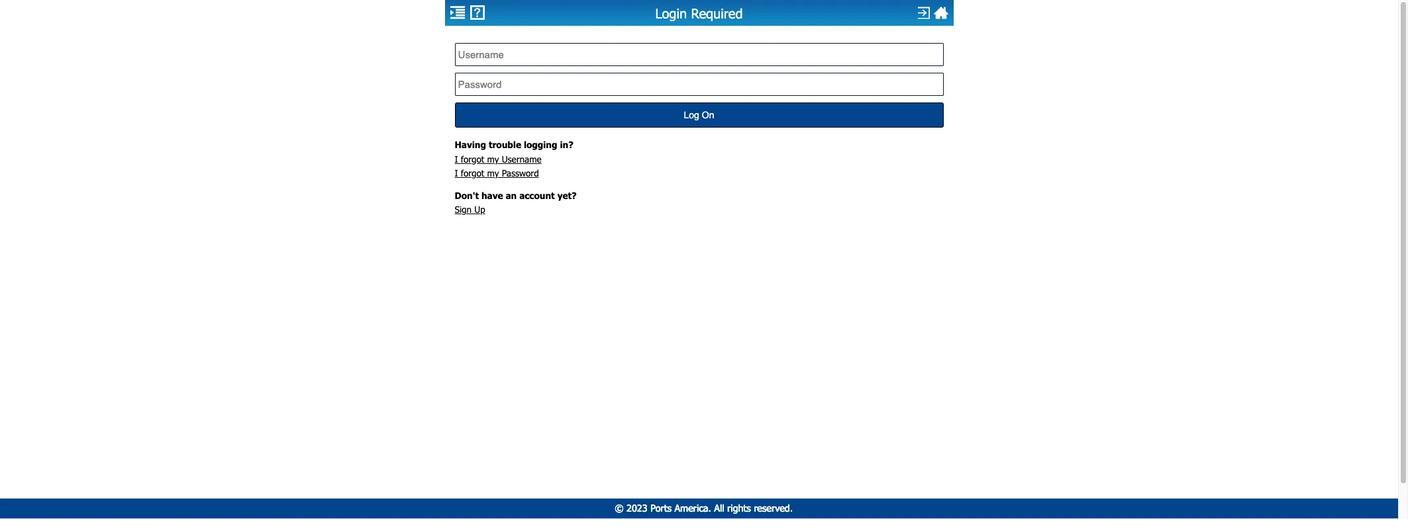 Task type: vqa. For each thing, say whether or not it's contained in the screenshot.
the topmost my
yes



Task type: locate. For each thing, give the bounding box(es) containing it.
© 2023 ports america. all rights reserved. footer
[[0, 500, 1408, 520]]

don't have an account yet? sign up
[[455, 190, 577, 216]]

my down i forgot my username link
[[487, 168, 499, 179]]

1 vertical spatial i
[[455, 168, 458, 179]]

i up don't
[[455, 168, 458, 179]]

on
[[702, 110, 714, 120]]

username
[[502, 153, 542, 165]]

1 vertical spatial forgot
[[461, 168, 484, 179]]

have
[[482, 190, 503, 201]]

i forgot my username link
[[455, 153, 542, 165]]

0 vertical spatial forgot
[[461, 153, 484, 165]]

i down having
[[455, 153, 458, 165]]

©
[[615, 504, 624, 515]]

log
[[684, 110, 699, 120]]

trouble
[[489, 139, 521, 150]]

forgot
[[461, 153, 484, 165], [461, 168, 484, 179]]

Password password field
[[458, 73, 940, 95]]

i
[[455, 153, 458, 165], [455, 168, 458, 179]]

forgot up don't
[[461, 168, 484, 179]]

having
[[455, 139, 486, 150]]

2 forgot from the top
[[461, 168, 484, 179]]

sign
[[455, 204, 472, 216]]

america.
[[675, 504, 711, 515]]

my up i forgot my password link
[[487, 153, 499, 165]]

in?
[[560, 139, 574, 150]]

1 vertical spatial my
[[487, 168, 499, 179]]

my
[[487, 153, 499, 165], [487, 168, 499, 179]]

forgot down having
[[461, 153, 484, 165]]

0 vertical spatial my
[[487, 153, 499, 165]]

login required
[[655, 6, 743, 21]]

0 vertical spatial i
[[455, 153, 458, 165]]

password
[[502, 168, 539, 179]]

logging
[[524, 139, 557, 150]]

login required heading
[[445, 6, 954, 21]]

None submit
[[455, 103, 943, 127]]



Task type: describe. For each thing, give the bounding box(es) containing it.
2 i from the top
[[455, 168, 458, 179]]

rights
[[727, 504, 751, 515]]

ports
[[651, 504, 672, 515]]

1 forgot from the top
[[461, 153, 484, 165]]

an
[[506, 190, 517, 201]]

Username text field
[[458, 44, 940, 65]]

up
[[474, 204, 485, 216]]

account
[[519, 190, 555, 201]]

1 my from the top
[[487, 153, 499, 165]]

all
[[714, 504, 724, 515]]

login
[[655, 6, 687, 21]]

i forgot my password link
[[455, 168, 539, 179]]

2 my from the top
[[487, 168, 499, 179]]

yet?
[[558, 190, 577, 201]]

1 i from the top
[[455, 153, 458, 165]]

© 2023 ports america. all rights reserved.
[[615, 504, 793, 515]]

required
[[691, 6, 743, 21]]

log on
[[684, 110, 714, 120]]

don't
[[455, 190, 479, 201]]

2023
[[627, 504, 648, 515]]

sign up link
[[455, 204, 485, 216]]

reserved.
[[754, 504, 793, 515]]

login required banner
[[445, 0, 954, 26]]

having trouble logging in? i forgot my username i forgot my password
[[455, 139, 574, 179]]



